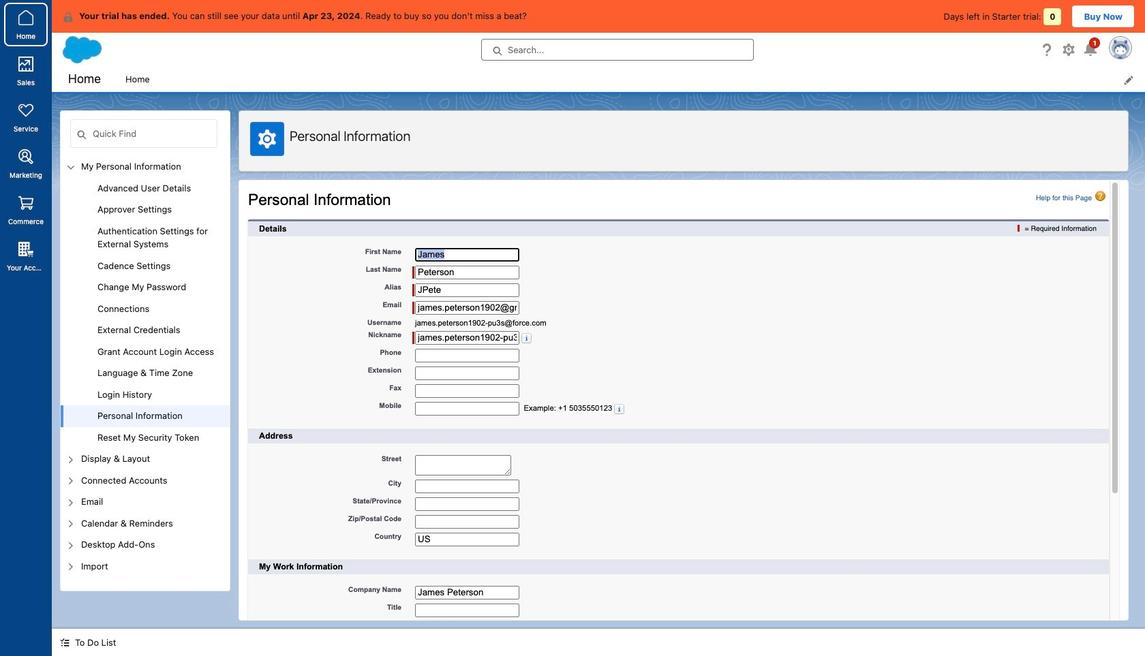 Task type: locate. For each thing, give the bounding box(es) containing it.
list
[[117, 67, 1145, 92]]

personal information tree item
[[61, 406, 230, 427]]

text default image
[[60, 638, 70, 648]]

group
[[61, 178, 230, 448]]



Task type: vqa. For each thing, say whether or not it's contained in the screenshot.
bottommost text default Icon
yes



Task type: describe. For each thing, give the bounding box(es) containing it.
Quick Find search field
[[70, 119, 217, 148]]

my personal information tree item
[[61, 156, 230, 448]]

text default image
[[63, 11, 74, 22]]

setup tree tree
[[61, 156, 230, 591]]



